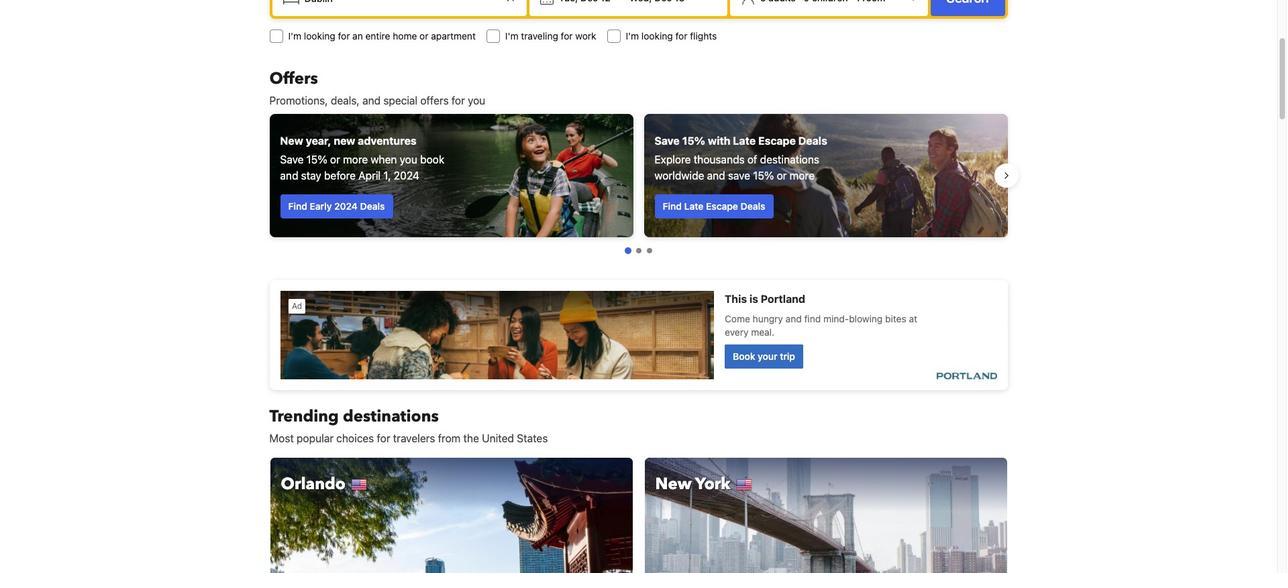 Task type: describe. For each thing, give the bounding box(es) containing it.
apartment
[[431, 30, 476, 42]]

before
[[324, 170, 356, 182]]

find early 2024 deals link
[[280, 195, 393, 219]]

offers
[[269, 68, 318, 90]]

2024 inside new year, new adventures save 15% or more when you book and stay before april 1, 2024
[[394, 170, 419, 182]]

for for flights
[[675, 30, 687, 42]]

new york link
[[644, 458, 1008, 574]]

for inside offers promotions, deals, and special offers for you
[[452, 95, 465, 107]]

find late escape deals
[[663, 201, 765, 212]]

with
[[708, 135, 730, 147]]

from
[[438, 433, 461, 445]]

late inside find late escape deals link
[[684, 201, 704, 212]]

find early 2024 deals
[[288, 201, 385, 212]]

entire
[[365, 30, 390, 42]]

when
[[371, 154, 397, 166]]

you inside new year, new adventures save 15% or more when you book and stay before april 1, 2024
[[400, 154, 417, 166]]

orlando link
[[269, 458, 633, 574]]

traveling
[[521, 30, 558, 42]]

promotions,
[[269, 95, 328, 107]]

april
[[358, 170, 381, 182]]

or for apartment
[[420, 30, 428, 42]]

trending destinations most popular choices for travelers from the united states
[[269, 406, 548, 445]]

deals inside save 15% with late escape deals explore thousands of destinations worldwide and save 15% or more
[[798, 135, 827, 147]]

destinations inside trending destinations most popular choices for travelers from the united states
[[343, 406, 439, 428]]

of
[[747, 154, 757, 166]]

most
[[269, 433, 294, 445]]

orlando
[[281, 474, 346, 496]]

flights
[[690, 30, 717, 42]]

find for save 15% or more when you book and stay before april 1, 2024
[[288, 201, 307, 212]]

deals for new year, new adventures save 15% or more when you book and stay before april 1, 2024
[[360, 201, 385, 212]]

book
[[420, 154, 444, 166]]

0 horizontal spatial escape
[[706, 201, 738, 212]]

i'm traveling for work
[[505, 30, 596, 42]]

deals,
[[331, 95, 360, 107]]

thousands
[[694, 154, 745, 166]]

new year, new adventures save 15% or more when you book and stay before april 1, 2024
[[280, 135, 444, 182]]

the
[[463, 433, 479, 445]]

i'm looking for an entire home or apartment
[[288, 30, 476, 42]]

save inside save 15% with late escape deals explore thousands of destinations worldwide and save 15% or more
[[655, 135, 680, 147]]

1 vertical spatial 2024
[[334, 201, 358, 212]]

home
[[393, 30, 417, 42]]

you inside offers promotions, deals, and special offers for you
[[468, 95, 485, 107]]

year,
[[306, 135, 331, 147]]

i'm for i'm traveling for work
[[505, 30, 518, 42]]

destinations inside save 15% with late escape deals explore thousands of destinations worldwide and save 15% or more
[[760, 154, 819, 166]]

work
[[575, 30, 596, 42]]

trending
[[269, 406, 339, 428]]

special
[[383, 95, 418, 107]]

region containing new year, new adventures
[[259, 109, 1018, 243]]

more inside save 15% with late escape deals explore thousands of destinations worldwide and save 15% or more
[[790, 170, 815, 182]]

and inside offers promotions, deals, and special offers for you
[[362, 95, 381, 107]]

deals for save 15% with late escape deals explore thousands of destinations worldwide and save 15% or more
[[741, 201, 765, 212]]

new
[[334, 135, 355, 147]]

offers
[[420, 95, 449, 107]]

choices
[[336, 433, 374, 445]]



Task type: vqa. For each thing, say whether or not it's contained in the screenshot.
'Loire,'
no



Task type: locate. For each thing, give the bounding box(es) containing it.
1 looking from the left
[[304, 30, 335, 42]]

or for more
[[330, 154, 340, 166]]

i'm
[[626, 30, 639, 42]]

0 horizontal spatial new
[[280, 135, 303, 147]]

looking for i'm
[[304, 30, 335, 42]]

0 horizontal spatial deals
[[360, 201, 385, 212]]

destinations up travelers
[[343, 406, 439, 428]]

escape down save
[[706, 201, 738, 212]]

1 horizontal spatial find
[[663, 201, 682, 212]]

group of friends hiking in the mountains on a sunny day image
[[644, 114, 1008, 238]]

1 i'm from the left
[[288, 30, 301, 42]]

1 horizontal spatial i'm
[[505, 30, 518, 42]]

1 vertical spatial save
[[280, 154, 304, 166]]

escape inside save 15% with late escape deals explore thousands of destinations worldwide and save 15% or more
[[758, 135, 796, 147]]

1 vertical spatial destinations
[[343, 406, 439, 428]]

and
[[362, 95, 381, 107], [280, 170, 298, 182], [707, 170, 725, 182]]

2024 right early
[[334, 201, 358, 212]]

united
[[482, 433, 514, 445]]

0 vertical spatial 2024
[[394, 170, 419, 182]]

states
[[517, 433, 548, 445]]

0 vertical spatial destinations
[[760, 154, 819, 166]]

escape
[[758, 135, 796, 147], [706, 201, 738, 212]]

i'm
[[288, 30, 301, 42], [505, 30, 518, 42]]

2 find from the left
[[663, 201, 682, 212]]

2 vertical spatial 15%
[[753, 170, 774, 182]]

i'm left "traveling"
[[505, 30, 518, 42]]

destinations
[[760, 154, 819, 166], [343, 406, 439, 428]]

main content
[[259, 68, 1018, 574]]

save up explore
[[655, 135, 680, 147]]

looking for i'm
[[642, 30, 673, 42]]

for for an
[[338, 30, 350, 42]]

new york
[[655, 474, 731, 496]]

0 vertical spatial 15%
[[682, 135, 705, 147]]

for left an
[[338, 30, 350, 42]]

1 horizontal spatial and
[[362, 95, 381, 107]]

0 horizontal spatial 15%
[[306, 154, 327, 166]]

1 horizontal spatial looking
[[642, 30, 673, 42]]

1 vertical spatial you
[[400, 154, 417, 166]]

1 horizontal spatial save
[[655, 135, 680, 147]]

new for new year, new adventures save 15% or more when you book and stay before april 1, 2024
[[280, 135, 303, 147]]

2024
[[394, 170, 419, 182], [334, 201, 358, 212]]

and for explore
[[707, 170, 725, 182]]

2 i'm from the left
[[505, 30, 518, 42]]

escape right with
[[758, 135, 796, 147]]

offers promotions, deals, and special offers for you
[[269, 68, 485, 107]]

new for new york
[[655, 474, 692, 496]]

and down thousands
[[707, 170, 725, 182]]

1,
[[383, 170, 391, 182]]

you left book
[[400, 154, 417, 166]]

advertisement region
[[269, 281, 1008, 391]]

new left york
[[655, 474, 692, 496]]

find for explore thousands of destinations worldwide and save 15% or more
[[663, 201, 682, 212]]

1 horizontal spatial new
[[655, 474, 692, 496]]

find
[[288, 201, 307, 212], [663, 201, 682, 212]]

1 horizontal spatial 15%
[[682, 135, 705, 147]]

1 vertical spatial 15%
[[306, 154, 327, 166]]

1 horizontal spatial destinations
[[760, 154, 819, 166]]

1 horizontal spatial 2024
[[394, 170, 419, 182]]

and left stay on the left top of the page
[[280, 170, 298, 182]]

for right choices
[[377, 433, 390, 445]]

main content containing offers
[[259, 68, 1018, 574]]

2 vertical spatial or
[[777, 170, 787, 182]]

or up "before" in the top of the page
[[330, 154, 340, 166]]

i'm up offers
[[288, 30, 301, 42]]

15% up stay on the left top of the page
[[306, 154, 327, 166]]

new inside new york link
[[655, 474, 692, 496]]

for left 'work'
[[561, 30, 573, 42]]

late
[[733, 135, 756, 147], [684, 201, 704, 212]]

looking
[[304, 30, 335, 42], [642, 30, 673, 42]]

late down worldwide
[[684, 201, 704, 212]]

looking left an
[[304, 30, 335, 42]]

explore
[[655, 154, 691, 166]]

you
[[468, 95, 485, 107], [400, 154, 417, 166]]

15% down of
[[753, 170, 774, 182]]

0 horizontal spatial find
[[288, 201, 307, 212]]

more up april
[[343, 154, 368, 166]]

or right home
[[420, 30, 428, 42]]

0 vertical spatial or
[[420, 30, 428, 42]]

1 horizontal spatial more
[[790, 170, 815, 182]]

more right save
[[790, 170, 815, 182]]

worldwide
[[655, 170, 704, 182]]

new
[[280, 135, 303, 147], [655, 474, 692, 496]]

1 vertical spatial or
[[330, 154, 340, 166]]

travelers
[[393, 433, 435, 445]]

0 horizontal spatial looking
[[304, 30, 335, 42]]

for
[[338, 30, 350, 42], [561, 30, 573, 42], [675, 30, 687, 42], [452, 95, 465, 107], [377, 433, 390, 445]]

early
[[310, 201, 332, 212]]

0 horizontal spatial destinations
[[343, 406, 439, 428]]

2 horizontal spatial or
[[777, 170, 787, 182]]

new left year,
[[280, 135, 303, 147]]

15%
[[682, 135, 705, 147], [306, 154, 327, 166], [753, 170, 774, 182]]

and right deals,
[[362, 95, 381, 107]]

popular
[[297, 433, 334, 445]]

for left "flights"
[[675, 30, 687, 42]]

i'm looking for flights
[[626, 30, 717, 42]]

and inside save 15% with late escape deals explore thousands of destinations worldwide and save 15% or more
[[707, 170, 725, 182]]

york
[[695, 474, 731, 496]]

looking right i'm
[[642, 30, 673, 42]]

0 horizontal spatial 2024
[[334, 201, 358, 212]]

1 horizontal spatial deals
[[741, 201, 765, 212]]

i'm for i'm looking for an entire home or apartment
[[288, 30, 301, 42]]

1 vertical spatial new
[[655, 474, 692, 496]]

0 horizontal spatial save
[[280, 154, 304, 166]]

more inside new year, new adventures save 15% or more when you book and stay before april 1, 2024
[[343, 154, 368, 166]]

0 horizontal spatial you
[[400, 154, 417, 166]]

for inside trending destinations most popular choices for travelers from the united states
[[377, 433, 390, 445]]

progress bar
[[624, 248, 652, 254]]

new inside new year, new adventures save 15% or more when you book and stay before april 1, 2024
[[280, 135, 303, 147]]

1 horizontal spatial escape
[[758, 135, 796, 147]]

and for or
[[280, 170, 298, 182]]

save up stay on the left top of the page
[[280, 154, 304, 166]]

late inside save 15% with late escape deals explore thousands of destinations worldwide and save 15% or more
[[733, 135, 756, 147]]

1 find from the left
[[288, 201, 307, 212]]

save inside new year, new adventures save 15% or more when you book and stay before april 1, 2024
[[280, 154, 304, 166]]

0 vertical spatial more
[[343, 154, 368, 166]]

15% left with
[[682, 135, 705, 147]]

2 horizontal spatial deals
[[798, 135, 827, 147]]

0 vertical spatial save
[[655, 135, 680, 147]]

0 vertical spatial new
[[280, 135, 303, 147]]

find left early
[[288, 201, 307, 212]]

you right offers
[[468, 95, 485, 107]]

or
[[420, 30, 428, 42], [330, 154, 340, 166], [777, 170, 787, 182]]

2 horizontal spatial and
[[707, 170, 725, 182]]

1 horizontal spatial you
[[468, 95, 485, 107]]

0 vertical spatial escape
[[758, 135, 796, 147]]

0 horizontal spatial late
[[684, 201, 704, 212]]

save
[[655, 135, 680, 147], [280, 154, 304, 166]]

or inside save 15% with late escape deals explore thousands of destinations worldwide and save 15% or more
[[777, 170, 787, 182]]

save 15% with late escape deals explore thousands of destinations worldwide and save 15% or more
[[655, 135, 827, 182]]

find down worldwide
[[663, 201, 682, 212]]

0 horizontal spatial or
[[330, 154, 340, 166]]

or inside new year, new adventures save 15% or more when you book and stay before april 1, 2024
[[330, 154, 340, 166]]

1 vertical spatial more
[[790, 170, 815, 182]]

destinations right of
[[760, 154, 819, 166]]

0 horizontal spatial more
[[343, 154, 368, 166]]

0 vertical spatial late
[[733, 135, 756, 147]]

1 horizontal spatial or
[[420, 30, 428, 42]]

more
[[343, 154, 368, 166], [790, 170, 815, 182]]

for for work
[[561, 30, 573, 42]]

1 horizontal spatial late
[[733, 135, 756, 147]]

or right save
[[777, 170, 787, 182]]

1 vertical spatial late
[[684, 201, 704, 212]]

2 looking from the left
[[642, 30, 673, 42]]

2 horizontal spatial 15%
[[753, 170, 774, 182]]

an
[[352, 30, 363, 42]]

for right offers
[[452, 95, 465, 107]]

save
[[728, 170, 750, 182]]

find late escape deals link
[[655, 195, 773, 219]]

0 horizontal spatial and
[[280, 170, 298, 182]]

deals
[[798, 135, 827, 147], [360, 201, 385, 212], [741, 201, 765, 212]]

2024 right 1,
[[394, 170, 419, 182]]

region
[[259, 109, 1018, 243]]

a young girl and woman kayak on a river image
[[269, 114, 633, 238]]

late up of
[[733, 135, 756, 147]]

and inside new year, new adventures save 15% or more when you book and stay before april 1, 2024
[[280, 170, 298, 182]]

0 vertical spatial you
[[468, 95, 485, 107]]

15% inside new year, new adventures save 15% or more when you book and stay before april 1, 2024
[[306, 154, 327, 166]]

adventures
[[358, 135, 417, 147]]

stay
[[301, 170, 321, 182]]

1 vertical spatial escape
[[706, 201, 738, 212]]

0 horizontal spatial i'm
[[288, 30, 301, 42]]



